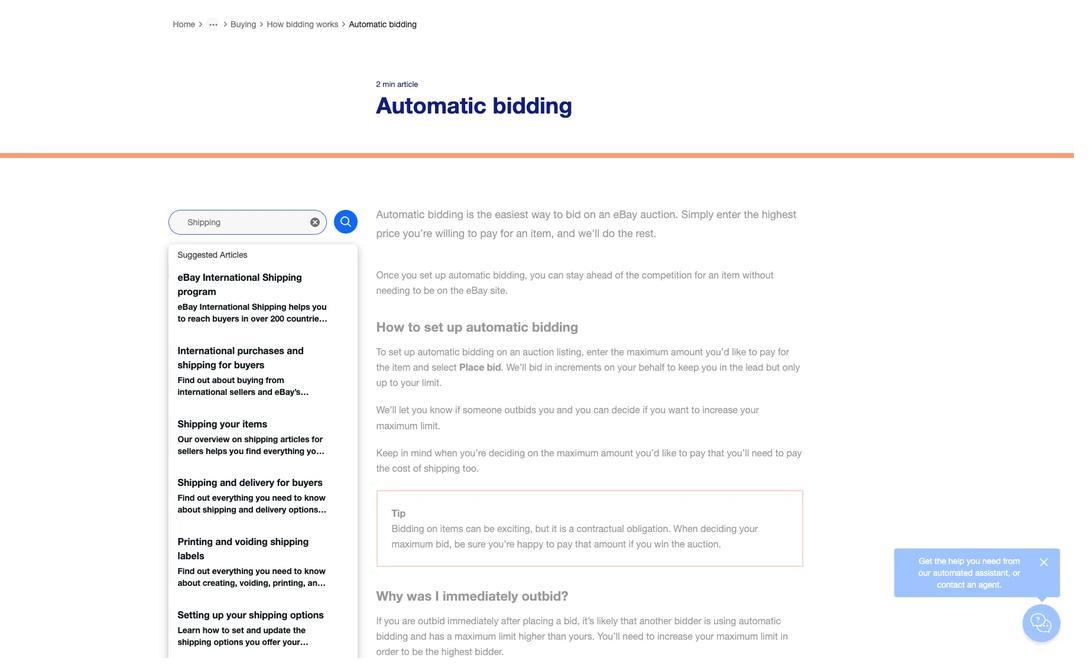Task type: describe. For each thing, give the bounding box(es) containing it.
or inside helps you to reach buyers in over 200 countries without the need to manage overseas , customs, or returns.
[[255, 337, 263, 347]]

and down overseas
[[287, 345, 304, 356]]

and left the more.
[[204, 481, 219, 491]]

sellers inside articles for sellers helps you find everything you need to know about
[[178, 446, 204, 456]]

shipping up find
[[244, 434, 278, 444]]

item,
[[531, 227, 554, 240]]

automatic for automatic bidding
[[349, 20, 387, 29]]

buying
[[237, 375, 264, 385]]

the down we'll let you know if someone outbids you and you can decide if you want to increase your maximum limit.
[[541, 447, 554, 458]]

buyers for reach
[[212, 313, 239, 323]]

international for ebay international shipping program
[[203, 272, 260, 283]]

can inside we'll let you know if someone outbids you and you can decide if you want to increase your maximum limit.
[[594, 405, 609, 415]]

0 vertical spatial how to set up automatic bidding
[[168, 250, 306, 261]]

the down "to"
[[376, 362, 390, 373]]

bid inside automatic bidding is the easiest way to bid on an ebay auction. simply enter the highest price you're willing to pay for an item, and we'll do the rest.
[[566, 208, 581, 221]]

increments inside . we'll bid in increments on your behalf to keep you in the lead but only up to your limit.
[[555, 362, 602, 373]]

you inside tip bidding on items can be exciting, but it is a contractual obligation. when deciding your maximum bid, be sure you're happy to pay that amount if you win the auction.
[[636, 539, 652, 549]]

1 vertical spatial i
[[435, 588, 439, 604]]

buyers for your
[[178, 648, 204, 658]]

are
[[402, 616, 415, 626]]

you'll
[[598, 631, 620, 642]]

bid
[[168, 295, 182, 306]]

you inside options you offer your buyers on ebay through our quic
[[246, 637, 260, 647]]

amount inside tip bidding on items can be exciting, but it is a contractual obligation. when deciding your maximum bid, be sure you're happy to pay that amount if you win the auction.
[[594, 539, 626, 549]]

1 horizontal spatial why
[[376, 588, 403, 604]]

the up . we'll bid in increments on your behalf to keep you in the lead but only up to your limit.
[[611, 347, 624, 357]]

up up ebay international shipping program
[[216, 250, 227, 261]]

0 vertical spatial why was i immediately outbid?
[[168, 273, 299, 283]]

. we'll bid in increments on your behalf to keep you in the lead but only up to your limit.
[[376, 362, 800, 388]]

how for how to set up automatic bidding link
[[168, 250, 187, 261]]

be up sure
[[484, 523, 495, 534]]

yours.
[[569, 631, 595, 642]]

the inside helps you to reach buyers in over 200 countries without the need to manage overseas , customs, or returns.
[[210, 325, 222, 335]]

listing,
[[557, 347, 584, 357]]

site.
[[490, 285, 508, 296]]

the right simply at right top
[[744, 208, 759, 221]]

the inside . we'll bid in increments on your behalf to keep you in the lead but only up to your limit.
[[730, 362, 743, 373]]

and up find out everything you need to know about
[[220, 477, 237, 488]]

for inside international purchases and shipping for buyers find out about buying from international sellers and ebay's programs.
[[219, 359, 231, 370]]

maximum inside the keep in mind when you're deciding on the maximum amount you'd like to pay that you'll need to pay the cost of shipping too.
[[557, 447, 599, 458]]

be inside if you are outbid immediately after placing a bid, it's likely that another bidder is using automatic bidding and has a maximum limit higher than yours. you'll need to increase your maximum limit in order to be the highest bidder.
[[412, 647, 423, 657]]

limit. inside . we'll bid in increments on your behalf to keep you in the lead but only up to your limit.
[[422, 377, 442, 388]]

decide
[[612, 405, 640, 415]]

in right keep
[[720, 362, 727, 373]]

overseas
[[291, 325, 326, 335]]

ebay up reach
[[178, 302, 197, 312]]

1 vertical spatial was
[[407, 588, 432, 604]]

automatic inside if you are outbid immediately after placing a bid, it's likely that another bidder is using automatic bidding and has a maximum limit higher than yours. you'll need to increase your maximum limit in order to be the highest bidder.
[[739, 616, 781, 626]]

sure
[[468, 539, 486, 549]]

a inside tip bidding on items can be exciting, but it is a contractual obligation. when deciding your maximum bid, be sure you're happy to pay that amount if you win the auction.
[[569, 523, 574, 534]]

shipping left the more.
[[178, 477, 217, 488]]

simply
[[682, 208, 714, 221]]

increase inside we'll let you know if someone outbids you and you can decide if you want to increase your maximum limit.
[[703, 405, 738, 415]]

willing
[[435, 227, 465, 240]]

out inside international purchases and shipping for buyers find out about buying from international sellers and ebay's programs.
[[197, 375, 210, 385]]

way
[[532, 208, 551, 221]]

the inside tip bidding on items can be exciting, but it is a contractual obligation. when deciding your maximum bid, be sure you're happy to pay that amount if you win the auction.
[[672, 539, 685, 549]]

ebay international shipping
[[178, 302, 287, 312]]

on inside automatic bidding is the easiest way to bid on an ebay auction. simply enter the highest price you're willing to pay for an item, and we'll do the rest.
[[584, 208, 596, 221]]

you'll
[[727, 447, 749, 458]]

automatic inside "to set up automatic bidding on an auction listing, enter the maximum amount you'd like to pay for the item and select"
[[418, 347, 460, 357]]

1 vertical spatial how to set up automatic bidding
[[376, 319, 578, 335]]

maximum up the bidder.
[[455, 631, 496, 642]]

the inside learn how to set and update the shipping
[[293, 625, 306, 635]]

on inside and delivery options on ebay.
[[178, 516, 188, 526]]

know inside find out everything you need to know about
[[304, 493, 326, 503]]

2
[[376, 80, 381, 89]]

programs.
[[214, 398, 254, 408]]

need inside if you are outbid immediately after placing a bid, it's likely that another bidder is using automatic bidding and has a maximum limit higher than yours. you'll need to increase your maximum limit in order to be the highest bidder.
[[623, 631, 644, 642]]

for inside articles for sellers helps you find everything you need to know about
[[312, 434, 323, 444]]

pay inside tip bidding on items can be exciting, but it is a contractual obligation. when deciding your maximum bid, be sure you're happy to pay that amount if you win the auction.
[[557, 539, 573, 549]]

can inside once you set up automatic bidding, you can stay ahead of the competition for an item without needing to be on the ebay site.
[[548, 269, 564, 280]]

countries
[[287, 313, 324, 323]]

0 horizontal spatial was
[[189, 273, 206, 283]]

returns.
[[265, 337, 296, 347]]

ebay international shipping program
[[178, 272, 302, 297]]

helps inside helps you to reach buyers in over 200 countries without the need to manage overseas , customs, or returns.
[[289, 302, 310, 312]]

articles
[[280, 434, 310, 444]]

about inside find out everything you need to know about creating, voiding, printing, and reprinting
[[178, 578, 200, 588]]

auction
[[523, 347, 554, 357]]

on down shipping your items
[[232, 434, 242, 444]]

and down buying
[[258, 387, 273, 397]]

your inside tip bidding on items can be exciting, but it is a contractual obligation. when deciding your maximum bid, be sure you're happy to pay that amount if you win the auction.
[[740, 523, 758, 534]]

home
[[173, 20, 195, 29]]

up up select
[[447, 319, 463, 335]]

up inside "to set up automatic bidding on an auction listing, enter the maximum amount you'd like to pay for the item and select"
[[404, 347, 415, 357]]

the right ahead at the right of page
[[626, 269, 639, 280]]

reach
[[188, 313, 210, 323]]

needing
[[376, 285, 410, 296]]

up up how
[[212, 609, 224, 620]]

another
[[640, 616, 672, 626]]

shipping your items
[[178, 418, 267, 429]]

shipping up our on the bottom of page
[[178, 418, 217, 429]]

overview
[[195, 434, 230, 444]]

you down . we'll bid in increments on your behalf to keep you in the lead but only up to your limit.
[[576, 405, 591, 415]]

to inside find out everything you need to know about
[[294, 493, 302, 503]]

limit higher
[[499, 631, 545, 642]]

shipping inside international purchases and shipping for buyers find out about buying from international sellers and ebay's programs.
[[178, 359, 216, 370]]

options inside options you offer your buyers on ebay through our quic
[[214, 637, 243, 647]]

lead but
[[746, 362, 780, 373]]

you inside if you are outbid immediately after placing a bid, it's likely that another bidder is using automatic bidding and has a maximum limit higher than yours. you'll need to increase your maximum limit in order to be the highest bidder.
[[384, 616, 400, 626]]

why was i immediately outbid? link
[[168, 272, 357, 285]]

pay inside automatic bidding is the easiest way to bid on an ebay auction. simply enter the highest price you're willing to pay for an item, and we'll do the rest.
[[480, 227, 498, 240]]

2 vertical spatial how
[[376, 319, 405, 335]]

items,
[[178, 481, 202, 491]]

the down keep
[[376, 463, 390, 473]]

want
[[668, 405, 689, 415]]

agent.
[[979, 580, 1002, 590]]

keep
[[376, 447, 398, 458]]

be left sure
[[454, 539, 465, 549]]

shipping up update
[[249, 609, 288, 620]]

once you set up automatic bidding, you can stay ahead of the competition for an item without needing to be on the ebay site.
[[376, 269, 774, 296]]

outbid
[[418, 616, 445, 626]]

.
[[501, 362, 504, 373]]

outbids
[[505, 405, 536, 415]]

that inside the keep in mind when you're deciding on the maximum amount you'd like to pay that you'll need to pay the cost of shipping too.
[[708, 447, 724, 458]]

0 vertical spatial why
[[168, 273, 186, 283]]

and inside and delivery options on ebay.
[[239, 505, 253, 515]]

tip bidding on items can be exciting, but it is a contractual obligation. when deciding your maximum bid, be sure you're happy to pay that amount if you win the auction.
[[392, 507, 758, 549]]

1 vertical spatial immediately
[[443, 588, 518, 604]]

creating,
[[203, 578, 237, 588]]

1 vertical spatial a
[[556, 616, 561, 626]]

set up select
[[424, 319, 443, 335]]

setting up your shipping options
[[178, 609, 324, 620]]

win
[[654, 539, 669, 549]]

once
[[376, 269, 399, 280]]

you left 'want'
[[650, 405, 666, 415]]

you right once
[[402, 269, 417, 280]]

an inside get the help you need from our automated assistant, or contact an agent.
[[968, 580, 977, 590]]

has
[[429, 631, 444, 642]]

behalf
[[639, 362, 665, 373]]

auction. inside tip bidding on items can be exciting, but it is a contractual obligation. when deciding your maximum bid, be sure you're happy to pay that amount if you win the auction.
[[688, 539, 721, 549]]

,
[[211, 337, 214, 347]]

0 horizontal spatial if
[[455, 405, 460, 415]]

articles for sellers helps you find everything you need to know about
[[178, 434, 323, 467]]

find inside international purchases and shipping for buyers find out about buying from international sellers and ebay's programs.
[[178, 375, 195, 385]]

over
[[251, 313, 268, 323]]

bid, inside tip bidding on items can be exciting, but it is a contractual obligation. when deciding your maximum bid, be sure you're happy to pay that amount if you win the auction.
[[436, 539, 452, 549]]

you inside . we'll bid in increments on your behalf to keep you in the lead but only up to your limit.
[[702, 362, 717, 373]]

and left packaging,
[[203, 469, 218, 479]]

we'll
[[578, 227, 600, 240]]

set left "articles"
[[201, 250, 214, 261]]

you right bidding,
[[530, 269, 546, 280]]

voiding,
[[240, 578, 271, 588]]

how to set up automatic bidding link
[[168, 249, 357, 262]]

automatic inside "2 min article automatic bidding"
[[376, 92, 487, 118]]

the right do
[[618, 227, 633, 240]]

do
[[603, 227, 615, 240]]

for inside "to set up automatic bidding on an auction listing, enter the maximum amount you'd like to pay for the item and select"
[[778, 347, 789, 357]]

ebay inside automatic bidding is the easiest way to bid on an ebay auction. simply enter the highest price you're willing to pay for an item, and we'll do the rest.
[[614, 208, 638, 221]]

you down our overview on shipping
[[229, 446, 244, 456]]

up inside once you set up automatic bidding, you can stay ahead of the competition for an item without needing to be on the ebay site.
[[435, 269, 446, 280]]

it
[[552, 523, 557, 534]]

after
[[501, 616, 520, 626]]

to inside learn how to set and update the shipping
[[222, 625, 230, 635]]

shipping up "ebay."
[[203, 505, 236, 515]]

home link
[[173, 20, 195, 29]]

the left the easiest
[[477, 208, 492, 221]]

maximum down using
[[717, 631, 758, 642]]

our
[[178, 434, 192, 444]]

automatic bidding link
[[349, 20, 417, 29]]

pay left you'll
[[690, 447, 706, 458]]

know inside we'll let you know if someone outbids you and you can decide if you want to increase your maximum limit.
[[430, 405, 453, 415]]

international
[[178, 387, 227, 397]]

ebay inside ebay international shipping program
[[178, 272, 200, 283]]

shipping up 200
[[252, 302, 287, 312]]

how
[[203, 625, 219, 635]]

automatic down "site." at the left top of the page
[[466, 319, 529, 335]]

min
[[383, 80, 395, 89]]

for inside automatic bidding is the easiest way to bid on an ebay auction. simply enter the highest price you're willing to pay for an item, and we'll do the rest.
[[501, 227, 513, 240]]

purchases
[[237, 345, 284, 356]]

it's
[[583, 616, 594, 626]]

bidding and
[[376, 631, 427, 642]]

articles
[[220, 250, 247, 260]]

more.
[[221, 481, 244, 491]]

is inside tip bidding on items can be exciting, but it is a contractual obligation. when deciding your maximum bid, be sure you're happy to pay that amount if you win the auction.
[[560, 523, 566, 534]]

you right let
[[412, 405, 427, 415]]

automatic bidding is the easiest way to bid on an ebay auction. simply enter the highest price you're willing to pay for an item, and we'll do the rest.
[[376, 208, 797, 240]]

bid increments link
[[168, 294, 357, 307]]

of inside the keep in mind when you're deciding on the maximum amount you'd like to pay that you'll need to pay the cost of shipping too.
[[413, 463, 421, 473]]

deciding inside the keep in mind when you're deciding on the maximum amount you'd like to pay that you'll need to pay the cost of shipping too.
[[489, 447, 525, 458]]

for inside once you set up automatic bidding, you can stay ahead of the competition for an item without needing to be on the ebay site.
[[695, 269, 706, 280]]

that inside tip bidding on items can be exciting, but it is a contractual obligation. when deciding your maximum bid, be sure you're happy to pay that amount if you win the auction.
[[575, 539, 592, 549]]

amount inside "to set up automatic bidding on an auction listing, enter the maximum amount you'd like to pay for the item and select"
[[671, 347, 703, 357]]

enter inside "to set up automatic bidding on an auction listing, enter the maximum amount you'd like to pay for the item and select"
[[587, 347, 608, 357]]

bid increments
[[168, 295, 232, 306]]

price
[[376, 227, 400, 240]]

we'll inside we'll let you know if someone outbids you and you can decide if you want to increase your maximum limit.
[[376, 405, 397, 415]]

amount inside the keep in mind when you're deciding on the maximum amount you'd like to pay that you'll need to pay the cost of shipping too.
[[601, 447, 633, 458]]

1 vertical spatial options
[[290, 609, 324, 620]]

know inside find out everything you need to know about creating, voiding, printing, and reprinting
[[304, 566, 326, 576]]

everything for delivery
[[212, 493, 253, 503]]

than
[[548, 631, 566, 642]]

labels.
[[252, 589, 280, 600]]

you're inside automatic bidding is the easiest way to bid on an ebay auction. simply enter the highest price you're willing to pay for an item, and we'll do the rest.
[[403, 227, 432, 240]]

place
[[459, 361, 484, 373]]

immediately inside if you are outbid immediately after placing a bid, it's likely that another bidder is using automatic bidding and has a maximum limit higher than yours. you'll need to increase your maximum limit in order to be the highest bidder.
[[448, 616, 499, 626]]

options inside and delivery options on ebay.
[[289, 505, 318, 515]]

2 horizontal spatial if
[[643, 405, 648, 415]]

0 horizontal spatial i
[[208, 273, 211, 283]]

you're inside tip bidding on items can be exciting, but it is a contractual obligation. when deciding your maximum bid, be sure you're happy to pay that amount if you win the auction.
[[488, 539, 515, 549]]

you up rates,
[[307, 446, 321, 456]]

too.
[[463, 463, 479, 473]]

and inside printing and voiding shipping labels
[[216, 536, 232, 547]]

easiest
[[495, 208, 529, 221]]

and inside learn how to set and update the shipping
[[246, 625, 261, 635]]

0 horizontal spatial bid
[[487, 361, 501, 373]]

find for printing
[[178, 566, 195, 576]]

using
[[714, 616, 736, 626]]

keep
[[678, 362, 699, 373]]



Task type: locate. For each thing, give the bounding box(es) containing it.
out for shipping
[[197, 493, 210, 503]]

for up find out everything you need to know about
[[277, 477, 290, 488]]

ebay.
[[190, 516, 211, 526]]

an up do
[[599, 208, 611, 221]]

on down how
[[207, 648, 217, 658]]

2 vertical spatial everything
[[212, 566, 253, 576]]

1 horizontal spatial a
[[556, 616, 561, 626]]

ebay's
[[275, 387, 301, 397]]

helps down overview
[[206, 446, 227, 456]]

automatic
[[349, 20, 387, 29], [376, 92, 487, 118], [376, 208, 425, 221]]

0 horizontal spatial our
[[274, 648, 287, 658]]

automatic up why was i immediately outbid? link
[[229, 250, 272, 261]]

we'll let you know if someone outbids you and you can decide if you want to increase your maximum limit.
[[376, 405, 759, 431]]

helps
[[289, 302, 310, 312], [206, 446, 227, 456]]

competition
[[642, 269, 692, 280]]

like inside the keep in mind when you're deciding on the maximum amount you'd like to pay that you'll need to pay the cost of shipping too.
[[662, 447, 676, 458]]

know right let
[[430, 405, 453, 415]]

our overview on shipping
[[178, 434, 278, 444]]

ebay down learn how to set and update the shipping
[[219, 648, 239, 658]]

0 vertical spatial amount
[[671, 347, 703, 357]]

that inside if you are outbid immediately after placing a bid, it's likely that another bidder is using automatic bidding and has a maximum limit higher than yours. you'll need to increase your maximum limit in order to be the highest bidder.
[[621, 616, 637, 626]]

exciting,
[[497, 523, 533, 534]]

you're up too.
[[460, 447, 486, 458]]

and inside we'll let you know if someone outbids you and you can decide if you want to increase your maximum limit.
[[557, 405, 573, 415]]

0 horizontal spatial auction.
[[641, 208, 679, 221]]

item
[[722, 269, 740, 280], [392, 362, 411, 373]]

1 horizontal spatial you're
[[460, 447, 486, 458]]

an inside once you set up automatic bidding, you can stay ahead of the competition for an item without needing to be on the ebay site.
[[709, 269, 719, 280]]

in inside if you are outbid immediately after placing a bid, it's likely that another bidder is using automatic bidding and has a maximum limit higher than yours. you'll need to increase your maximum limit in order to be the highest bidder.
[[781, 631, 788, 642]]

options down tracking
[[289, 505, 318, 515]]

shipping inside the keep in mind when you're deciding on the maximum amount you'd like to pay that you'll need to pay the cost of shipping too.
[[424, 463, 460, 473]]

on left "ebay."
[[178, 516, 188, 526]]

limit. up mind
[[421, 420, 441, 431]]

1 labels from the top
[[178, 469, 201, 479]]

ebay inside options you offer your buyers on ebay through our quic
[[219, 648, 239, 658]]

works
[[316, 20, 339, 29]]

update
[[263, 625, 291, 635]]

automatic inside once you set up automatic bidding, you can stay ahead of the competition for an item without needing to be on the ebay site.
[[449, 269, 491, 280]]

1 horizontal spatial is
[[560, 523, 566, 534]]

0 horizontal spatial you're
[[403, 227, 432, 240]]

0 vertical spatial of
[[615, 269, 623, 280]]

get the help you need from our automated assistant, or contact an agent. tooltip
[[914, 555, 1026, 591]]

enter
[[717, 208, 741, 221], [587, 347, 608, 357]]

1 horizontal spatial bid,
[[564, 616, 580, 626]]

about up reprinting
[[178, 578, 200, 588]]

2 horizontal spatial can
[[594, 405, 609, 415]]

without inside helps you to reach buyers in over 200 countries without the need to manage overseas , customs, or returns.
[[178, 325, 207, 335]]

program
[[178, 286, 216, 297]]

maximum down let
[[376, 420, 418, 431]]

0 horizontal spatial enter
[[587, 347, 608, 357]]

ebay inside once you set up automatic bidding, you can stay ahead of the competition for an item without needing to be on the ebay site.
[[466, 285, 488, 296]]

an inside "to set up automatic bidding on an auction listing, enter the maximum amount you'd like to pay for the item and select"
[[510, 347, 520, 357]]

on inside options you offer your buyers on ebay through our quic
[[207, 648, 217, 658]]

delivery up find out everything you need to know about
[[239, 477, 274, 488]]

0 horizontal spatial outbid?
[[267, 273, 299, 283]]

increase
[[703, 405, 738, 415], [657, 631, 693, 642]]

from
[[266, 375, 284, 385], [1003, 556, 1020, 566]]

to inside "to set up automatic bidding on an auction listing, enter the maximum amount you'd like to pay for the item and select"
[[749, 347, 757, 357]]

options you offer your buyers on ebay through our quic
[[178, 637, 311, 658]]

you'd inside "to set up automatic bidding on an auction listing, enter the maximum amount you'd like to pay for the item and select"
[[706, 347, 730, 357]]

was
[[189, 273, 206, 283], [407, 588, 432, 604]]

0 vertical spatial delivery
[[239, 477, 274, 488]]

about inside find out everything you need to know about
[[178, 505, 200, 515]]

0 horizontal spatial from
[[266, 375, 284, 385]]

immediately inside why was i immediately outbid? link
[[214, 273, 265, 283]]

bid inside . we'll bid in increments on your behalf to keep you in the lead but only up to your limit.
[[529, 362, 542, 373]]

how up program
[[168, 250, 187, 261]]

deciding down outbids
[[489, 447, 525, 458]]

an right competition
[[709, 269, 719, 280]]

reprinting
[[178, 589, 216, 600]]

1 vertical spatial out
[[197, 493, 210, 503]]

1 vertical spatial enter
[[587, 347, 608, 357]]

1 vertical spatial can
[[594, 405, 609, 415]]

maximum inside "to set up automatic bidding on an auction listing, enter the maximum amount you'd like to pay for the item and select"
[[627, 347, 669, 357]]

or right assistant,
[[1013, 568, 1021, 578]]

1 vertical spatial like
[[662, 447, 676, 458]]

amount down contractual
[[594, 539, 626, 549]]

0 vertical spatial helps
[[289, 302, 310, 312]]

contact
[[937, 580, 965, 590]]

1 horizontal spatial like
[[732, 347, 746, 357]]

0 horizontal spatial without
[[178, 325, 207, 335]]

1 vertical spatial without
[[178, 325, 207, 335]]

was up program
[[189, 273, 206, 283]]

in left over in the left top of the page
[[241, 313, 249, 323]]

up right "to"
[[404, 347, 415, 357]]

0 horizontal spatial you'd
[[636, 447, 660, 458]]

need inside find out everything you need to know about
[[272, 493, 292, 503]]

an
[[599, 208, 611, 221], [516, 227, 528, 240], [709, 269, 719, 280], [510, 347, 520, 357], [968, 580, 977, 590]]

delivery
[[239, 477, 274, 488], [256, 505, 286, 515]]

0 horizontal spatial deciding
[[489, 447, 525, 458]]

2 vertical spatial can
[[466, 523, 481, 534]]

0 horizontal spatial increments
[[185, 295, 232, 306]]

automated
[[933, 568, 973, 578]]

be down bidding and
[[412, 647, 423, 657]]

0 vertical spatial can
[[548, 269, 564, 280]]

the right update
[[293, 625, 306, 635]]

why up 'bid'
[[168, 273, 186, 283]]

1 vertical spatial delivery
[[256, 505, 286, 515]]

labels up items,
[[178, 469, 201, 479]]

pay inside "to set up automatic bidding on an auction listing, enter the maximum amount you'd like to pay for the item and select"
[[760, 347, 775, 357]]

2 vertical spatial find
[[178, 566, 195, 576]]

tracking
[[266, 469, 299, 479]]

helps inside articles for sellers helps you find everything you need to know about
[[206, 446, 227, 456]]

auction. inside automatic bidding is the easiest way to bid on an ebay auction. simply enter the highest price you're willing to pay for an item, and we'll do the rest.
[[641, 208, 679, 221]]

be inside once you set up automatic bidding, you can stay ahead of the competition for an item without needing to be on the ebay site.
[[424, 285, 435, 296]]

1 horizontal spatial of
[[615, 269, 623, 280]]

2 vertical spatial a
[[447, 631, 452, 642]]

item inside once you set up automatic bidding, you can stay ahead of the competition for an item without needing to be on the ebay site.
[[722, 269, 740, 280]]

delivery down shipping and delivery for buyers
[[256, 505, 286, 515]]

shipping down ,
[[178, 359, 216, 370]]

2 horizontal spatial how
[[376, 319, 405, 335]]

0 vertical spatial everything
[[263, 446, 305, 456]]

deciding inside tip bidding on items can be exciting, but it is a contractual obligation. when deciding your maximum bid, be sure you're happy to pay that amount if you win the auction.
[[701, 523, 737, 534]]

everything up creating,
[[212, 566, 253, 576]]

like inside "to set up automatic bidding on an auction listing, enter the maximum amount you'd like to pay for the item and select"
[[732, 347, 746, 357]]

auction.
[[641, 208, 679, 221], [688, 539, 721, 549]]

0 horizontal spatial bid,
[[436, 539, 452, 549]]

0 vertical spatial items
[[243, 418, 267, 429]]

we'll left let
[[376, 405, 397, 415]]

1 horizontal spatial outbid?
[[522, 588, 569, 604]]

up down "to"
[[376, 377, 387, 388]]

0 vertical spatial that
[[708, 447, 724, 458]]

manage
[[256, 325, 288, 335]]

0 horizontal spatial can
[[466, 523, 481, 534]]

find out everything you need to know about
[[178, 493, 326, 515]]

sellers down buying
[[230, 387, 256, 397]]

3 out from the top
[[197, 566, 210, 576]]

buyers inside international purchases and shipping for buyers find out about buying from international sellers and ebay's programs.
[[234, 359, 265, 370]]

on up we'll
[[584, 208, 596, 221]]

1 horizontal spatial i
[[435, 588, 439, 604]]

the down the has
[[426, 647, 439, 657]]

how to set up automatic bidding
[[168, 250, 306, 261], [376, 319, 578, 335]]

and inside automatic bidding is the easiest way to bid on an ebay auction. simply enter the highest price you're willing to pay for an item, and we'll do the rest.
[[557, 227, 575, 240]]

1 horizontal spatial how
[[267, 20, 284, 29]]

automatic for automatic bidding is the easiest way to bid on an ebay auction. simply enter the highest price you're willing to pay for an item, and we'll do the rest.
[[376, 208, 425, 221]]

enter right simply at right top
[[717, 208, 741, 221]]

helps up countries in the top left of the page
[[289, 302, 310, 312]]

2 horizontal spatial you're
[[488, 539, 515, 549]]

or inside get the help you need from our automated assistant, or contact an agent.
[[1013, 568, 1021, 578]]

immediately up "after"
[[443, 588, 518, 604]]

helps you to reach buyers in over 200 countries without the need to manage overseas , customs, or returns.
[[178, 302, 327, 347]]

for right articles
[[312, 434, 323, 444]]

labels down the printing at bottom left
[[178, 550, 204, 561]]

on right needing
[[437, 285, 448, 296]]

happy
[[517, 539, 544, 549]]

need inside helps you to reach buyers in over 200 countries without the need to manage overseas , customs, or returns.
[[224, 325, 244, 335]]

about up international
[[212, 375, 235, 385]]

immediately up the bidder.
[[448, 616, 499, 626]]

0 horizontal spatial why
[[168, 273, 186, 283]]

out for printing
[[197, 566, 210, 576]]

1 vertical spatial labels
[[178, 550, 204, 561]]

automatic bidding main content
[[0, 12, 1074, 658]]

shipping and delivery for buyers
[[178, 477, 323, 488]]

1 horizontal spatial why was i immediately outbid?
[[376, 588, 569, 604]]

learn
[[178, 625, 200, 635]]

1 horizontal spatial item
[[722, 269, 740, 280]]

place bid
[[459, 361, 501, 373]]

limit.
[[422, 377, 442, 388], [421, 420, 441, 431]]

options
[[289, 505, 318, 515], [290, 609, 324, 620], [214, 637, 243, 647]]

your inside if you are outbid immediately after placing a bid, it's likely that another bidder is using automatic bidding and has a maximum limit higher than yours. you'll need to increase your maximum limit in order to be the highest bidder.
[[696, 631, 714, 642]]

bidding inside "to set up automatic bidding on an auction listing, enter the maximum amount you'd like to pay for the item and select"
[[462, 347, 494, 357]]

0 horizontal spatial how to set up automatic bidding
[[168, 250, 306, 261]]

1 horizontal spatial was
[[407, 588, 432, 604]]

our
[[919, 568, 931, 578], [274, 648, 287, 658]]

packaging,
[[220, 469, 264, 479]]

2 out from the top
[[197, 493, 210, 503]]

an left item,
[[516, 227, 528, 240]]

you right keep
[[702, 362, 717, 373]]

automatic up limit
[[739, 616, 781, 626]]

shipping
[[262, 272, 302, 283], [252, 302, 287, 312], [178, 418, 217, 429], [178, 477, 217, 488]]

1 vertical spatial amount
[[601, 447, 633, 458]]

to
[[376, 347, 386, 357]]

options down how
[[214, 637, 243, 647]]

select
[[432, 362, 457, 373]]

0 vertical spatial i
[[208, 273, 211, 283]]

1 horizontal spatial highest
[[762, 208, 797, 221]]

order
[[376, 647, 399, 657]]

1 vertical spatial or
[[1013, 568, 1021, 578]]

1 horizontal spatial can
[[548, 269, 564, 280]]

is inside if you are outbid immediately after placing a bid, it's likely that another bidder is using automatic bidding and has a maximum limit higher than yours. you'll need to increase your maximum limit in order to be the highest bidder.
[[704, 616, 711, 626]]

automatic
[[229, 250, 272, 261], [449, 269, 491, 280], [466, 319, 529, 335], [418, 347, 460, 357], [739, 616, 781, 626]]

customs,
[[216, 337, 252, 347]]

amount
[[671, 347, 703, 357], [601, 447, 633, 458], [594, 539, 626, 549]]

international for ebay international shipping
[[200, 302, 250, 312]]

highest inside if you are outbid immediately after placing a bid, it's likely that another bidder is using automatic bidding and has a maximum limit higher than yours. you'll need to increase your maximum limit in order to be the highest bidder.
[[442, 647, 472, 657]]

is inside automatic bidding is the easiest way to bid on an ebay auction. simply enter the highest price you're willing to pay for an item, and we'll do the rest.
[[466, 208, 474, 221]]

can inside tip bidding on items can be exciting, but it is a contractual obligation. when deciding your maximum bid, be sure you're happy to pay that amount if you win the auction.
[[466, 523, 481, 534]]

0 vertical spatial our
[[919, 568, 931, 578]]

buyers for for
[[292, 477, 323, 488]]

through
[[241, 648, 272, 658]]

is left using
[[704, 616, 711, 626]]

placing
[[523, 616, 554, 626]]

2 horizontal spatial bid
[[566, 208, 581, 221]]

bidding inside "2 min article automatic bidding"
[[493, 92, 573, 118]]

to inside find out everything you need to know about creating, voiding, printing, and reprinting
[[294, 566, 302, 576]]

how bidding works
[[267, 20, 339, 29]]

in
[[241, 313, 249, 323], [545, 362, 552, 373], [720, 362, 727, 373], [401, 447, 408, 458], [781, 631, 788, 642]]

buyers down rates,
[[292, 477, 323, 488]]

item inside "to set up automatic bidding on an auction listing, enter the maximum amount you'd like to pay for the item and select"
[[392, 362, 411, 373]]

like up lead but on the bottom right of page
[[732, 347, 746, 357]]

1 horizontal spatial you'd
[[706, 347, 730, 357]]

you'd inside the keep in mind when you're deciding on the maximum amount you'd like to pay that you'll need to pay the cost of shipping too.
[[636, 447, 660, 458]]

how for how bidding works link
[[267, 20, 284, 29]]

and inside "to set up automatic bidding on an auction listing, enter the maximum amount you'd like to pay for the item and select"
[[413, 362, 429, 373]]

of inside once you set up automatic bidding, you can stay ahead of the competition for an item without needing to be on the ebay site.
[[615, 269, 623, 280]]

shipping
[[178, 359, 216, 370], [244, 434, 278, 444], [424, 463, 460, 473], [203, 505, 236, 515], [270, 536, 309, 547], [249, 609, 288, 620], [178, 637, 211, 647]]

2 vertical spatial automatic
[[376, 208, 425, 221]]

1 horizontal spatial or
[[1013, 568, 1021, 578]]

how to set up automatic bidding up the place bid
[[376, 319, 578, 335]]

ahead
[[586, 269, 613, 280]]

0 vertical spatial immediately
[[214, 273, 265, 283]]

1 horizontal spatial auction.
[[688, 539, 721, 549]]

our inside options you offer your buyers on ebay through our quic
[[274, 648, 287, 658]]

you right outbids
[[539, 405, 554, 415]]

1 horizontal spatial how to set up automatic bidding
[[376, 319, 578, 335]]

about up "ebay."
[[178, 505, 200, 515]]

1 horizontal spatial increments
[[555, 362, 602, 373]]

on inside "to set up automatic bidding on an auction listing, enter the maximum amount you'd like to pay for the item and select"
[[497, 347, 507, 357]]

need inside find out everything you need to know about creating, voiding, printing, and reprinting
[[272, 566, 292, 576]]

find up international
[[178, 375, 195, 385]]

sellers down our on the bottom of page
[[178, 446, 204, 456]]

2 vertical spatial international
[[178, 345, 235, 356]]

you down obligation.
[[636, 539, 652, 549]]

1 vertical spatial item
[[392, 362, 411, 373]]

1 vertical spatial outbid?
[[522, 588, 569, 604]]

find up reprinting
[[178, 566, 195, 576]]

international inside international purchases and shipping for buyers find out about buying from international sellers and ebay's programs.
[[178, 345, 235, 356]]

tip
[[392, 507, 406, 518]]

pay right happy
[[557, 539, 573, 549]]

out inside find out everything you need to know about
[[197, 493, 210, 503]]

to inside we'll let you know if someone outbids you and you can decide if you want to increase your maximum limit.
[[692, 405, 700, 415]]

set right "to"
[[389, 347, 402, 357]]

0 vertical spatial deciding
[[489, 447, 525, 458]]

or
[[255, 337, 263, 347], [1013, 568, 1021, 578]]

likely
[[597, 616, 618, 626]]

an left agent.
[[968, 580, 977, 590]]

and left we'll
[[557, 227, 575, 240]]

international down reach
[[178, 345, 235, 356]]

1 horizontal spatial increase
[[703, 405, 738, 415]]

1 vertical spatial everything
[[212, 493, 253, 503]]

or down manage
[[255, 337, 263, 347]]

1 vertical spatial that
[[575, 539, 592, 549]]

1 vertical spatial automatic
[[376, 92, 487, 118]]

in inside the keep in mind when you're deciding on the maximum amount you'd like to pay that you'll need to pay the cost of shipping too.
[[401, 447, 408, 458]]

2 vertical spatial you're
[[488, 539, 515, 549]]

up down willing
[[435, 269, 446, 280]]

0 horizontal spatial a
[[447, 631, 452, 642]]

0 vertical spatial enter
[[717, 208, 741, 221]]

everything inside find out everything you need to know about
[[212, 493, 253, 503]]

on right 'bidding'
[[427, 523, 438, 534]]

2 vertical spatial amount
[[594, 539, 626, 549]]

bid
[[566, 208, 581, 221], [487, 361, 501, 373], [529, 362, 542, 373]]

bidding
[[392, 523, 424, 534]]

1 vertical spatial helps
[[206, 446, 227, 456]]

highest inside automatic bidding is the easiest way to bid on an ebay auction. simply enter the highest price you're willing to pay for an item, and we'll do the rest.
[[762, 208, 797, 221]]

1 out from the top
[[197, 375, 210, 385]]

pay right you'll
[[787, 447, 802, 458]]

rest.
[[636, 227, 657, 240]]

1 vertical spatial limit.
[[421, 420, 441, 431]]

limit
[[761, 631, 778, 642]]

if you are outbid immediately after placing a bid, it's likely that another bidder is using automatic bidding and has a maximum limit higher than yours. you'll need to increase your maximum limit in order to be the highest bidder.
[[376, 616, 788, 657]]

article
[[397, 80, 418, 89]]

0 vertical spatial how
[[267, 20, 284, 29]]

Search eBay Help... text field
[[168, 210, 327, 235]]

if down obligation.
[[629, 539, 634, 549]]

2 find from the top
[[178, 493, 195, 503]]

i up outbid
[[435, 588, 439, 604]]

out inside find out everything you need to know about creating, voiding, printing, and reprinting
[[197, 566, 210, 576]]

1 horizontal spatial we'll
[[506, 362, 527, 373]]

when
[[435, 447, 458, 458]]

the left "site." at the left top of the page
[[450, 285, 464, 296]]

an left auction
[[510, 347, 520, 357]]

need
[[224, 325, 244, 335], [752, 447, 773, 458], [178, 457, 197, 467], [272, 493, 292, 503], [983, 556, 1001, 566], [272, 566, 292, 576], [623, 631, 644, 642]]

pay up lead but on the bottom right of page
[[760, 347, 775, 357]]

find
[[178, 375, 195, 385], [178, 493, 195, 503], [178, 566, 195, 576]]

for up only
[[778, 347, 789, 357]]

pay
[[480, 227, 498, 240], [760, 347, 775, 357], [690, 447, 706, 458], [787, 447, 802, 458], [557, 539, 573, 549]]

0 vertical spatial a
[[569, 523, 574, 534]]

from up ebay's at the bottom left
[[266, 375, 284, 385]]

everything for voiding
[[212, 566, 253, 576]]

1 horizontal spatial without
[[743, 269, 774, 280]]

if
[[376, 616, 382, 626]]

you're
[[403, 227, 432, 240], [460, 447, 486, 458], [488, 539, 515, 549]]

labels inside rates, labels and packaging, tracking your items, and more.
[[178, 469, 201, 479]]

limit. down select
[[422, 377, 442, 388]]

the inside if you are outbid immediately after placing a bid, it's likely that another bidder is using automatic bidding and has a maximum limit higher than yours. you'll need to increase your maximum limit in order to be the highest bidder.
[[426, 647, 439, 657]]

bid, inside if you are outbid immediately after placing a bid, it's likely that another bidder is using automatic bidding and has a maximum limit higher than yours. you'll need to increase your maximum limit in order to be the highest bidder.
[[564, 616, 580, 626]]

everything down the more.
[[212, 493, 253, 503]]

0 horizontal spatial helps
[[206, 446, 227, 456]]

and down . we'll bid in increments on your behalf to keep you in the lead but only up to your limit.
[[557, 405, 573, 415]]

1 vertical spatial find
[[178, 493, 195, 503]]

we'll
[[506, 362, 527, 373], [376, 405, 397, 415]]

for
[[501, 227, 513, 240], [695, 269, 706, 280], [778, 347, 789, 357], [219, 359, 231, 370], [312, 434, 323, 444], [277, 477, 290, 488]]

of
[[615, 269, 623, 280], [413, 463, 421, 473]]

find down items,
[[178, 493, 195, 503]]

sellers inside international purchases and shipping for buyers find out about buying from international sellers and ebay's programs.
[[230, 387, 256, 397]]

to set up automatic bidding on an auction listing, enter the maximum amount you'd like to pay for the item and select
[[376, 347, 789, 373]]

3 find from the top
[[178, 566, 195, 576]]

0 vertical spatial international
[[203, 272, 260, 283]]

0 vertical spatial auction.
[[641, 208, 679, 221]]

labels inside printing and voiding shipping labels
[[178, 550, 204, 561]]

1 horizontal spatial items
[[440, 523, 463, 534]]

out up creating,
[[197, 566, 210, 576]]

i up program
[[208, 273, 211, 283]]

why was i immediately outbid? up "after"
[[376, 588, 569, 604]]

the left lead but on the bottom right of page
[[730, 362, 743, 373]]

2 horizontal spatial that
[[708, 447, 724, 458]]

0 horizontal spatial item
[[392, 362, 411, 373]]

you're right price
[[403, 227, 432, 240]]

your inside rates, labels and packaging, tracking your items, and more.
[[301, 469, 318, 479]]

1 find from the top
[[178, 375, 195, 385]]

to
[[554, 208, 563, 221], [468, 227, 477, 240], [190, 250, 198, 261], [413, 285, 421, 296], [178, 313, 186, 323], [408, 319, 421, 335], [246, 325, 254, 335], [749, 347, 757, 357], [667, 362, 676, 373], [390, 377, 398, 388], [692, 405, 700, 415], [679, 447, 687, 458], [776, 447, 784, 458], [199, 457, 207, 467], [294, 493, 302, 503], [546, 539, 555, 549], [294, 566, 302, 576], [222, 625, 230, 635], [646, 631, 655, 642], [401, 647, 410, 657]]

and down setting up your shipping options
[[246, 625, 261, 635]]

automatic up "site." at the left top of the page
[[449, 269, 491, 280]]

limit. inside we'll let you know if someone outbids you and you can decide if you want to increase your maximum limit.
[[421, 420, 441, 431]]

know
[[430, 405, 453, 415], [210, 457, 231, 467], [304, 493, 326, 503], [304, 566, 326, 576]]

items inside tip bidding on items can be exciting, but it is a contractual obligation. when deciding your maximum bid, be sure you're happy to pay that amount if you win the auction.
[[440, 523, 463, 534]]

and left select
[[413, 362, 429, 373]]

get
[[919, 556, 933, 566]]

if
[[455, 405, 460, 415], [643, 405, 648, 415], [629, 539, 634, 549]]

find for shipping
[[178, 493, 195, 503]]

someone
[[463, 405, 502, 415]]

shipping right voiding at the left of page
[[270, 536, 309, 547]]

international inside ebay international shipping program
[[203, 272, 260, 283]]

maximum down 'bidding'
[[392, 539, 433, 549]]

how
[[267, 20, 284, 29], [168, 250, 187, 261], [376, 319, 405, 335]]

1 horizontal spatial sellers
[[230, 387, 256, 397]]

0 vertical spatial highest
[[762, 208, 797, 221]]

of right "cost"
[[413, 463, 421, 473]]

can
[[548, 269, 564, 280], [594, 405, 609, 415], [466, 523, 481, 534]]

the right the get
[[935, 556, 946, 566]]

0 vertical spatial is
[[466, 208, 474, 221]]

0 vertical spatial we'll
[[506, 362, 527, 373]]

2 labels from the top
[[178, 550, 204, 561]]

in down auction
[[545, 362, 552, 373]]

we'll inside . we'll bid in increments on your behalf to keep you in the lead but only up to your limit.
[[506, 362, 527, 373]]

amount down decide
[[601, 447, 633, 458]]

need inside get the help you need from our automated assistant, or contact an agent.
[[983, 556, 1001, 566]]

everything inside find out everything you need to know about creating, voiding, printing, and reprinting
[[212, 566, 253, 576]]

if inside tip bidding on items can be exciting, but it is a contractual obligation. when deciding your maximum bid, be sure you're happy to pay that amount if you win the auction.
[[629, 539, 634, 549]]

why was i immediately outbid?
[[168, 273, 299, 283], [376, 588, 569, 604]]

increase down bidder
[[657, 631, 693, 642]]

voiding
[[235, 536, 268, 547]]

shipping inside printing and voiding shipping labels
[[270, 536, 309, 547]]

buying
[[231, 20, 256, 29]]

1 vertical spatial we'll
[[376, 405, 397, 415]]

0 vertical spatial item
[[722, 269, 740, 280]]

a
[[569, 523, 574, 534], [556, 616, 561, 626], [447, 631, 452, 642]]

enter inside automatic bidding is the easiest way to bid on an ebay auction. simply enter the highest price you're willing to pay for an item, and we'll do the rest.
[[717, 208, 741, 221]]

mind
[[411, 447, 432, 458]]

1 horizontal spatial helps
[[289, 302, 310, 312]]

sellers
[[230, 387, 256, 397], [178, 446, 204, 456]]

our inside get the help you need from our automated assistant, or contact an agent.
[[919, 568, 931, 578]]

0 vertical spatial increments
[[185, 295, 232, 306]]

0 vertical spatial or
[[255, 337, 263, 347]]

need inside articles for sellers helps you find everything you need to know about
[[178, 457, 197, 467]]

bidder.
[[475, 647, 504, 657]]



Task type: vqa. For each thing, say whether or not it's contained in the screenshot.
the topmost out
yes



